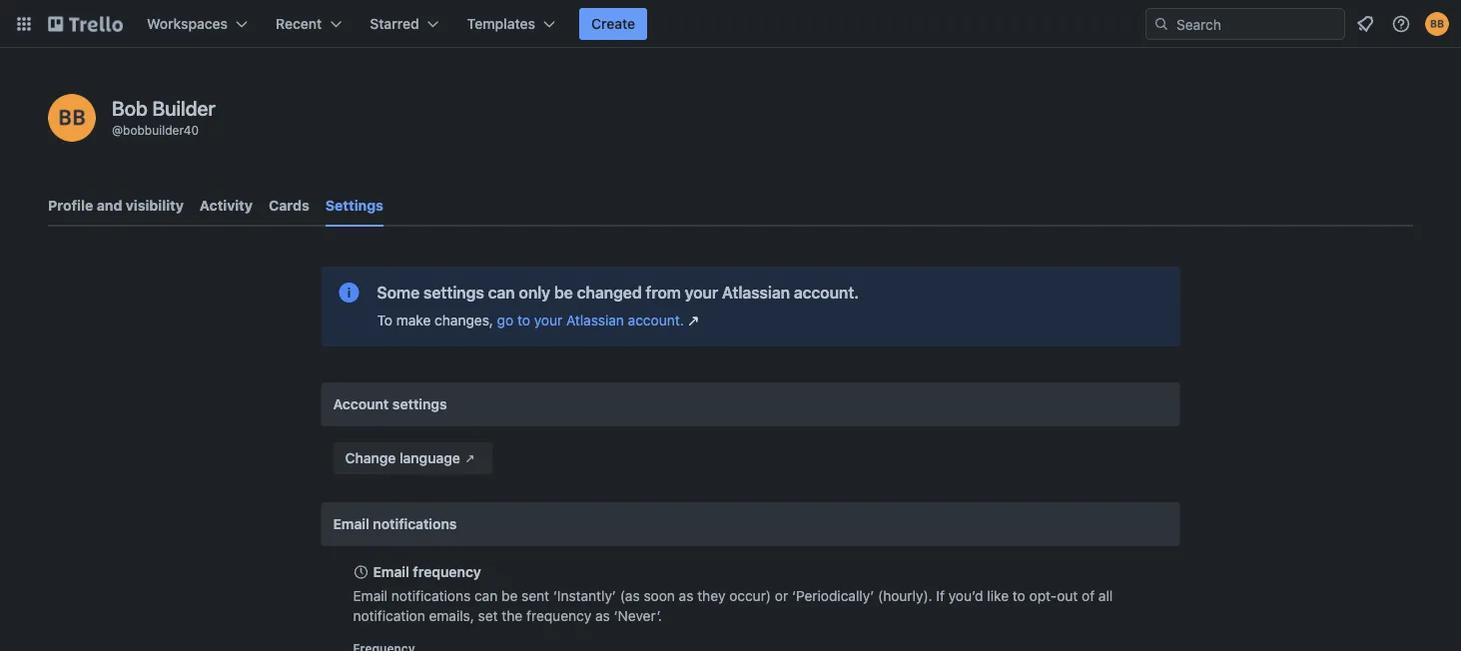 Task type: describe. For each thing, give the bounding box(es) containing it.
bobbuilder40
[[123, 123, 199, 137]]

@
[[112, 123, 123, 137]]

starred button
[[358, 8, 451, 40]]

workspaces button
[[135, 8, 260, 40]]

can for settings
[[488, 283, 515, 302]]

account. inside go to your atlassian account. link
[[628, 312, 684, 329]]

email notifications
[[333, 516, 457, 532]]

bob builder @ bobbuilder40
[[112, 96, 215, 137]]

1 horizontal spatial account.
[[794, 283, 859, 302]]

settings link
[[325, 188, 383, 227]]

if
[[936, 588, 945, 604]]

back to home image
[[48, 8, 123, 40]]

to make changes,
[[377, 312, 497, 329]]

workspaces
[[147, 15, 228, 32]]

sm image
[[460, 448, 480, 468]]

templates button
[[455, 8, 567, 40]]

0 notifications image
[[1353, 12, 1377, 36]]

builder
[[152, 96, 215, 119]]

1 horizontal spatial bob builder (bobbuilder40) image
[[1425, 12, 1449, 36]]

open information menu image
[[1391, 14, 1411, 34]]

email for email frequency
[[373, 564, 409, 580]]

email frequency
[[373, 564, 481, 580]]

go
[[497, 312, 513, 329]]

make
[[396, 312, 431, 329]]

cards link
[[269, 188, 309, 224]]

profile and visibility link
[[48, 188, 184, 224]]

account settings
[[333, 396, 447, 412]]

like
[[987, 588, 1009, 604]]

occur)
[[729, 588, 771, 604]]

all
[[1098, 588, 1113, 604]]

notification
[[353, 608, 425, 624]]

1 horizontal spatial as
[[679, 588, 694, 604]]

email for email notifications can be sent 'instantly' (as soon as they occur) or 'periodically' (hourly). if you'd like to opt-out of all notification emails, set the frequency as 'never'.
[[353, 588, 387, 604]]

change language link
[[333, 442, 492, 474]]

create
[[591, 15, 635, 32]]

set
[[478, 608, 498, 624]]

notifications for email notifications
[[373, 516, 457, 532]]

0 horizontal spatial your
[[534, 312, 562, 329]]

go to your atlassian account.
[[497, 312, 684, 329]]

Search field
[[1169, 9, 1344, 39]]

'instantly'
[[553, 588, 616, 604]]

visibility
[[126, 197, 184, 214]]

or
[[775, 588, 788, 604]]

0 horizontal spatial as
[[595, 608, 610, 624]]

change
[[345, 450, 396, 466]]

notifications for email notifications can be sent 'instantly' (as soon as they occur) or 'periodically' (hourly). if you'd like to opt-out of all notification emails, set the frequency as 'never'.
[[391, 588, 471, 604]]

they
[[697, 588, 725, 604]]



Task type: locate. For each thing, give the bounding box(es) containing it.
to right like
[[1012, 588, 1025, 604]]

1 vertical spatial bob builder (bobbuilder40) image
[[48, 94, 96, 142]]

soon
[[644, 588, 675, 604]]

be inside email notifications can be sent 'instantly' (as soon as they occur) or 'periodically' (hourly). if you'd like to opt-out of all notification emails, set the frequency as 'never'.
[[501, 588, 518, 604]]

primary element
[[0, 0, 1461, 48]]

1 vertical spatial your
[[534, 312, 562, 329]]

can
[[488, 283, 515, 302], [474, 588, 498, 604]]

starred
[[370, 15, 419, 32]]

bob
[[112, 96, 148, 119]]

to right "go"
[[517, 312, 530, 329]]

emails,
[[429, 608, 474, 624]]

0 vertical spatial be
[[554, 283, 573, 302]]

email notifications can be sent 'instantly' (as soon as they occur) or 'periodically' (hourly). if you'd like to opt-out of all notification emails, set the frequency as 'never'.
[[353, 588, 1113, 624]]

only
[[519, 283, 550, 302]]

0 horizontal spatial account.
[[628, 312, 684, 329]]

0 horizontal spatial be
[[501, 588, 518, 604]]

to
[[517, 312, 530, 329], [1012, 588, 1025, 604]]

0 horizontal spatial atlassian
[[566, 312, 624, 329]]

0 horizontal spatial to
[[517, 312, 530, 329]]

be
[[554, 283, 573, 302], [501, 588, 518, 604]]

atlassian
[[722, 283, 790, 302], [566, 312, 624, 329]]

(as
[[620, 588, 640, 604]]

email inside email notifications can be sent 'instantly' (as soon as they occur) or 'periodically' (hourly). if you'd like to opt-out of all notification emails, set the frequency as 'never'.
[[353, 588, 387, 604]]

changed
[[577, 283, 642, 302]]

of
[[1082, 588, 1095, 604]]

some
[[377, 283, 420, 302]]

notifications
[[373, 516, 457, 532], [391, 588, 471, 604]]

as
[[679, 588, 694, 604], [595, 608, 610, 624]]

0 vertical spatial atlassian
[[722, 283, 790, 302]]

settings
[[423, 283, 484, 302], [392, 396, 447, 412]]

atlassian down changed
[[566, 312, 624, 329]]

sent
[[521, 588, 549, 604]]

0 vertical spatial frequency
[[413, 564, 481, 580]]

settings up changes, at left
[[423, 283, 484, 302]]

1 horizontal spatial to
[[1012, 588, 1025, 604]]

as down 'instantly'
[[595, 608, 610, 624]]

1 vertical spatial to
[[1012, 588, 1025, 604]]

opt-
[[1029, 588, 1057, 604]]

activity
[[200, 197, 253, 214]]

bob builder (bobbuilder40) image right open information menu image
[[1425, 12, 1449, 36]]

(hourly).
[[878, 588, 932, 604]]

notifications down the email frequency
[[391, 588, 471, 604]]

some settings can only be changed from your atlassian account.
[[377, 283, 859, 302]]

2 vertical spatial email
[[353, 588, 387, 604]]

your
[[685, 283, 718, 302], [534, 312, 562, 329]]

can up "go"
[[488, 283, 515, 302]]

email
[[333, 516, 369, 532], [373, 564, 409, 580], [353, 588, 387, 604]]

create button
[[579, 8, 647, 40]]

you'd
[[948, 588, 983, 604]]

to
[[377, 312, 392, 329]]

bob builder (bobbuilder40) image left the @
[[48, 94, 96, 142]]

notifications inside email notifications can be sent 'instantly' (as soon as they occur) or 'periodically' (hourly). if you'd like to opt-out of all notification emails, set the frequency as 'never'.
[[391, 588, 471, 604]]

0 horizontal spatial frequency
[[413, 564, 481, 580]]

your right from
[[685, 283, 718, 302]]

0 vertical spatial account.
[[794, 283, 859, 302]]

0 vertical spatial notifications
[[373, 516, 457, 532]]

'periodically'
[[792, 588, 874, 604]]

atlassian right from
[[722, 283, 790, 302]]

1 vertical spatial settings
[[392, 396, 447, 412]]

frequency inside email notifications can be sent 'instantly' (as soon as they occur) or 'periodically' (hourly). if you'd like to opt-out of all notification emails, set the frequency as 'never'.
[[526, 608, 591, 624]]

1 vertical spatial atlassian
[[566, 312, 624, 329]]

account.
[[794, 283, 859, 302], [628, 312, 684, 329]]

1 horizontal spatial atlassian
[[722, 283, 790, 302]]

settings up the 'change language' link
[[392, 396, 447, 412]]

atlassian inside go to your atlassian account. link
[[566, 312, 624, 329]]

from
[[646, 283, 681, 302]]

the
[[502, 608, 523, 624]]

changes,
[[435, 312, 493, 329]]

frequency up "emails,"
[[413, 564, 481, 580]]

can up set
[[474, 588, 498, 604]]

1 vertical spatial account.
[[628, 312, 684, 329]]

0 vertical spatial to
[[517, 312, 530, 329]]

notifications up the email frequency
[[373, 516, 457, 532]]

go to your atlassian account. link
[[497, 311, 704, 331]]

1 vertical spatial notifications
[[391, 588, 471, 604]]

email for email notifications
[[333, 516, 369, 532]]

0 vertical spatial settings
[[423, 283, 484, 302]]

out
[[1057, 588, 1078, 604]]

be right the only
[[554, 283, 573, 302]]

1 horizontal spatial frequency
[[526, 608, 591, 624]]

1 horizontal spatial your
[[685, 283, 718, 302]]

settings for account
[[392, 396, 447, 412]]

and
[[97, 197, 122, 214]]

templates
[[467, 15, 535, 32]]

settings for some
[[423, 283, 484, 302]]

0 vertical spatial your
[[685, 283, 718, 302]]

account
[[333, 396, 389, 412]]

language
[[400, 450, 460, 466]]

0 vertical spatial bob builder (bobbuilder40) image
[[1425, 12, 1449, 36]]

activity link
[[200, 188, 253, 224]]

as left they in the left bottom of the page
[[679, 588, 694, 604]]

settings
[[325, 197, 383, 214]]

1 vertical spatial be
[[501, 588, 518, 604]]

1 horizontal spatial be
[[554, 283, 573, 302]]

bob builder (bobbuilder40) image
[[1425, 12, 1449, 36], [48, 94, 96, 142]]

'never'.
[[614, 608, 662, 624]]

search image
[[1153, 16, 1169, 32]]

frequency down sent on the left bottom
[[526, 608, 591, 624]]

be up 'the'
[[501, 588, 518, 604]]

frequency
[[413, 564, 481, 580], [526, 608, 591, 624]]

1 vertical spatial frequency
[[526, 608, 591, 624]]

0 vertical spatial can
[[488, 283, 515, 302]]

recent button
[[264, 8, 354, 40]]

0 vertical spatial as
[[679, 588, 694, 604]]

can for notifications
[[474, 588, 498, 604]]

cards
[[269, 197, 309, 214]]

recent
[[276, 15, 322, 32]]

can inside email notifications can be sent 'instantly' (as soon as they occur) or 'periodically' (hourly). if you'd like to opt-out of all notification emails, set the frequency as 'never'.
[[474, 588, 498, 604]]

change language
[[345, 450, 460, 466]]

0 horizontal spatial bob builder (bobbuilder40) image
[[48, 94, 96, 142]]

profile
[[48, 197, 93, 214]]

0 vertical spatial email
[[333, 516, 369, 532]]

1 vertical spatial email
[[373, 564, 409, 580]]

your down the only
[[534, 312, 562, 329]]

1 vertical spatial as
[[595, 608, 610, 624]]

to inside email notifications can be sent 'instantly' (as soon as they occur) or 'periodically' (hourly). if you'd like to opt-out of all notification emails, set the frequency as 'never'.
[[1012, 588, 1025, 604]]

profile and visibility
[[48, 197, 184, 214]]

1 vertical spatial can
[[474, 588, 498, 604]]



Task type: vqa. For each thing, say whether or not it's contained in the screenshot.
first USER
no



